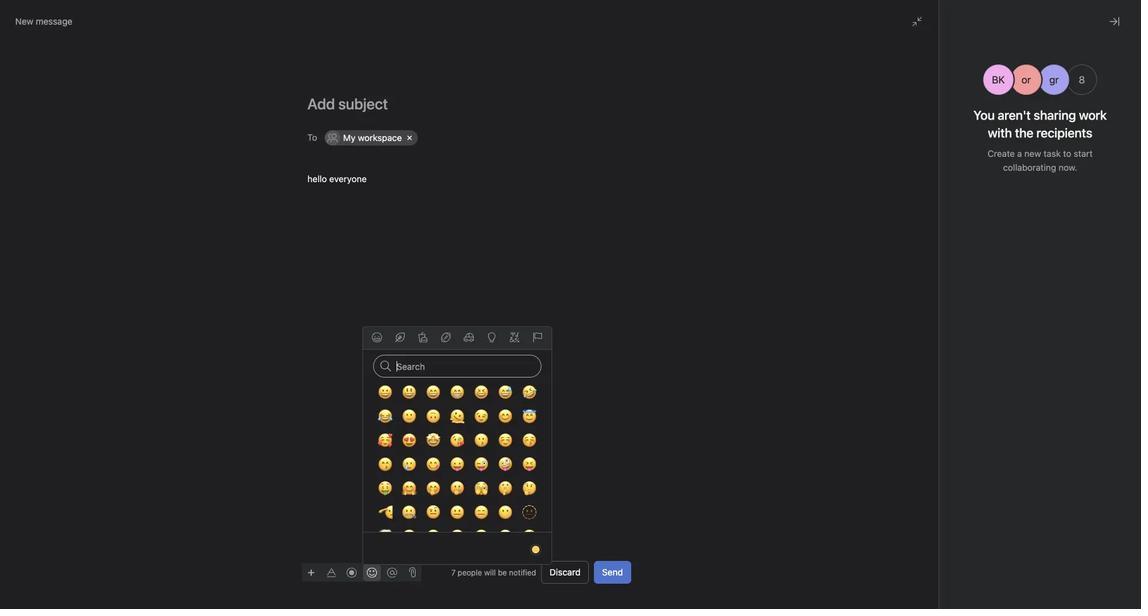 Task type: vqa. For each thing, say whether or not it's contained in the screenshot.
leftmost 1
no



Task type: describe. For each thing, give the bounding box(es) containing it.
now.
[[1059, 162, 1077, 173]]

free trial 24 days left
[[900, 6, 943, 24]]

😝 image
[[522, 457, 537, 472]]

you aren't sharing work with the recipients
[[974, 108, 1107, 140]]

🤣 image
[[522, 385, 537, 400]]

aren't
[[998, 108, 1031, 122]]

😀 image
[[378, 385, 393, 400]]

😂 image
[[378, 409, 393, 424]]

🤑 image
[[378, 481, 393, 496]]

my
[[343, 133, 356, 143]]

🫥 image
[[522, 505, 537, 520]]

🫠 image
[[450, 409, 465, 424]]

😄 image
[[426, 385, 441, 400]]

😶 image
[[498, 505, 513, 520]]

😊 image
[[498, 409, 513, 424]]

🙄 image
[[450, 529, 465, 544]]

send button
[[594, 561, 631, 584]]

hello
[[307, 174, 327, 184]]

everyone
[[329, 174, 367, 184]]

😬 image
[[474, 529, 489, 544]]

🫡 image
[[378, 505, 393, 520]]

🤔 image
[[522, 481, 537, 496]]

will
[[484, 568, 496, 577]]

new
[[15, 16, 33, 27]]

😇 image
[[522, 409, 537, 424]]

😙 image
[[378, 457, 393, 472]]

start
[[1074, 148, 1093, 159]]

🤩 image
[[426, 433, 441, 448]]

😚 image
[[522, 433, 537, 448]]

😑 image
[[474, 505, 489, 520]]

😘 image
[[450, 433, 465, 448]]

🤨 image
[[426, 505, 441, 520]]

😜 image
[[474, 457, 489, 472]]

🫣 image
[[474, 481, 489, 496]]

people
[[458, 568, 482, 577]]

🥲 image
[[402, 457, 417, 472]]

🙂 image
[[402, 409, 417, 424]]

🤥 image
[[522, 529, 537, 544]]

the recipients
[[1015, 125, 1093, 140]]

formatting image
[[326, 568, 337, 578]]

work
[[1079, 108, 1107, 122]]

minimize image
[[912, 16, 922, 27]]

🤫 image
[[498, 481, 513, 496]]

😃 image
[[402, 385, 417, 400]]

😶‍🌫️ image
[[378, 529, 393, 544]]

create a new task to start collaborating now.
[[988, 148, 1093, 173]]

collaborating
[[1003, 162, 1056, 173]]

🙃 image
[[426, 409, 441, 424]]

Search field
[[373, 355, 542, 378]]

🤐 image
[[402, 505, 417, 520]]

🤗 image
[[402, 481, 417, 496]]

task
[[1044, 148, 1061, 159]]

create
[[988, 148, 1015, 159]]



Task type: locate. For each thing, give the bounding box(es) containing it.
free
[[911, 6, 927, 15]]

notified
[[509, 568, 536, 577]]

new message
[[15, 16, 72, 27]]

days
[[912, 15, 929, 24]]

🫢 image
[[450, 481, 465, 496]]

toolbar
[[302, 563, 404, 582]]

😋 image
[[426, 457, 441, 472]]

list box
[[421, 5, 725, 25]]

7 people will be notified
[[451, 568, 536, 577]]

sharing
[[1034, 108, 1076, 122]]

insert an object image
[[307, 569, 315, 577]]

trial
[[929, 6, 943, 15]]

a
[[1017, 148, 1022, 159]]

to
[[1063, 148, 1072, 159]]

discard
[[550, 567, 581, 578]]

workspace
[[358, 133, 402, 143]]

🥰 image
[[378, 433, 393, 448]]

with
[[988, 125, 1012, 140]]

😐 image
[[450, 505, 465, 520]]

message
[[36, 16, 72, 27]]

new
[[1025, 148, 1041, 159]]

my workspace cell
[[325, 130, 418, 146]]

my workspace row
[[325, 130, 629, 149]]

24
[[900, 15, 910, 24]]

hello everyone
[[307, 174, 367, 184]]

close image
[[1110, 16, 1120, 27]]

7
[[451, 568, 456, 577]]

😒 image
[[426, 529, 441, 544]]

☺️ image
[[498, 433, 513, 448]]

Add subject text field
[[292, 94, 647, 114]]

😗 image
[[474, 433, 489, 448]]

my workspace
[[343, 133, 402, 143]]

bk
[[992, 74, 1005, 86]]

🤭 image
[[426, 481, 441, 496]]

😉 image
[[474, 409, 489, 424]]

😍 image
[[402, 433, 417, 448]]

gr
[[1049, 74, 1059, 86]]

you
[[974, 108, 995, 122]]

or
[[1022, 74, 1031, 86]]

to
[[307, 132, 317, 142]]

😛 image
[[450, 457, 465, 472]]

8
[[1079, 74, 1085, 86]]

record a video image
[[347, 568, 357, 578]]

😮‍💨 image
[[498, 529, 513, 544]]

😅 image
[[498, 385, 513, 400]]

at mention image
[[387, 568, 397, 578]]

😏 image
[[402, 529, 417, 544]]

😆 image
[[474, 385, 489, 400]]

left
[[931, 15, 943, 24]]

🤪 image
[[498, 457, 513, 472]]

😁 image
[[450, 385, 465, 400]]

discard button
[[541, 561, 589, 584]]

be
[[498, 568, 507, 577]]

emoji image
[[367, 568, 377, 578]]

send
[[602, 567, 623, 578]]



